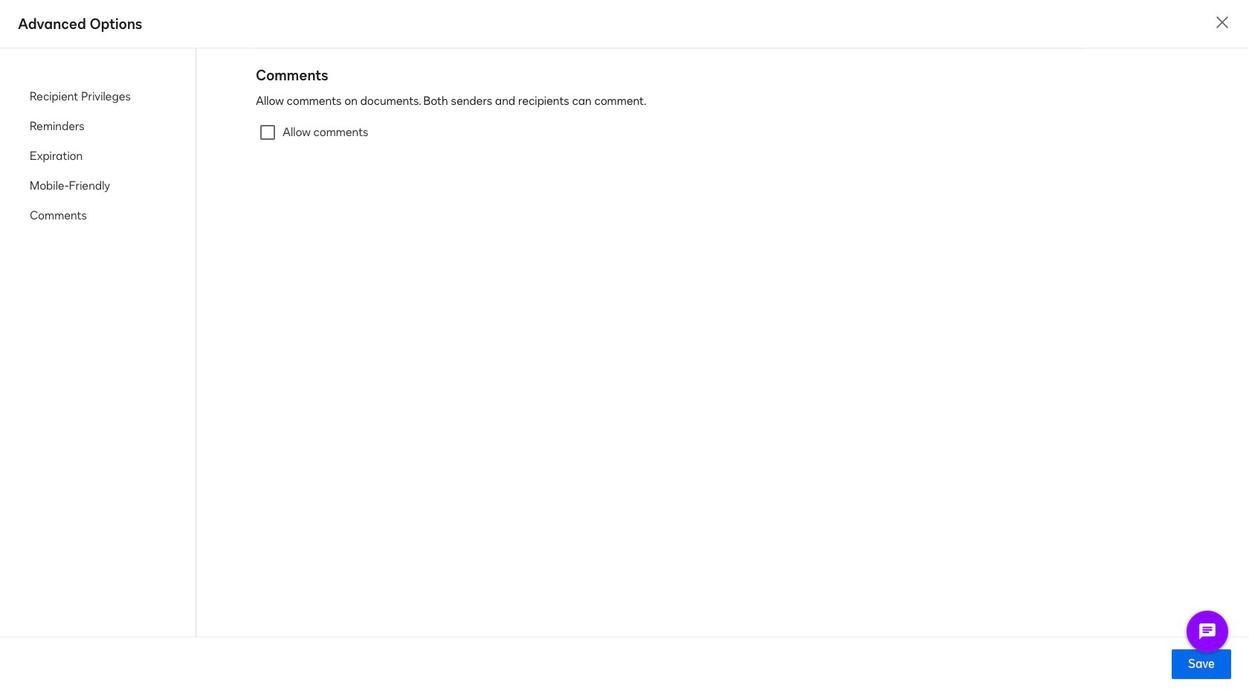 Task type: locate. For each thing, give the bounding box(es) containing it.
advanced options list list
[[18, 85, 196, 228]]



Task type: vqa. For each thing, say whether or not it's contained in the screenshot.
DOCUSIGN ESIGNATURE Image at the left top of the page
no



